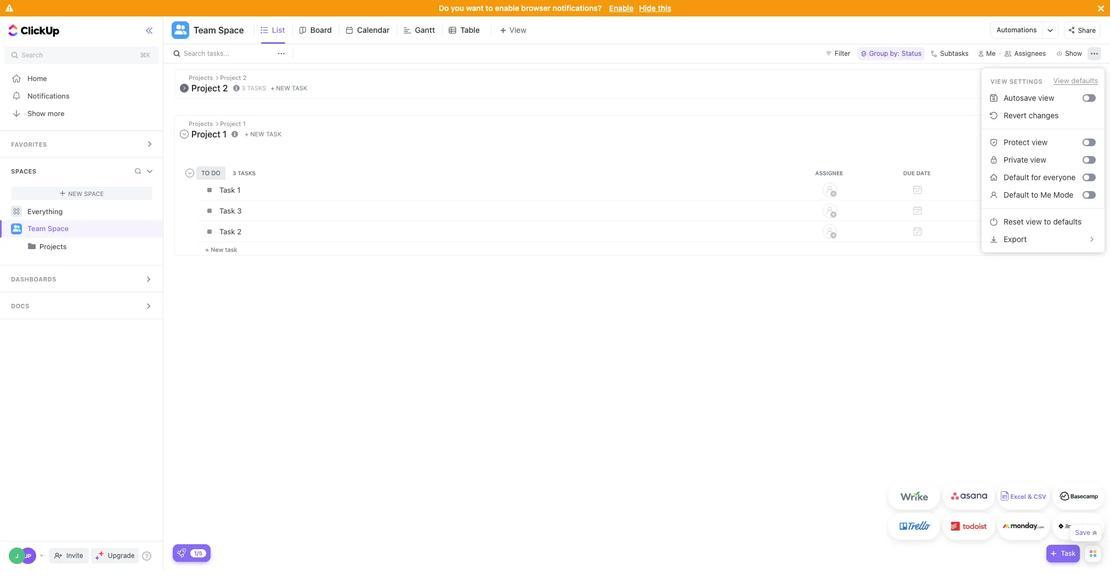 Task type: describe. For each thing, give the bounding box(es) containing it.
list link
[[272, 16, 289, 44]]

me button
[[974, 47, 1000, 60]]

changes
[[1029, 111, 1059, 120]]

space for team space link
[[48, 224, 69, 233]]

3 inside the 3 tasks + new task
[[242, 84, 245, 91]]

notifications?
[[553, 3, 602, 13]]

default
[[1004, 190, 1029, 200]]

automations
[[997, 26, 1037, 34]]

list
[[272, 25, 285, 35]]

hide closed button for list info image
[[1036, 121, 1090, 132]]

excel & csv link
[[998, 483, 1050, 511]]

view for autosave
[[1038, 93, 1054, 103]]

search tasks...
[[184, 49, 229, 58]]

team for team space link
[[27, 224, 46, 233]]

projects
[[39, 242, 67, 251]]

calendar
[[357, 25, 390, 35]]

0 horizontal spatial + new task
[[205, 246, 237, 253]]

docs
[[11, 303, 30, 310]]

enable
[[609, 3, 634, 13]]

notifications link
[[0, 87, 164, 105]]

view defaults
[[1053, 76, 1098, 85]]

upgrade
[[108, 552, 135, 561]]

1 horizontal spatial space
[[84, 190, 104, 197]]

autosave view
[[1004, 93, 1054, 103]]

view settings
[[991, 78, 1043, 85]]

view for view settings
[[991, 78, 1008, 85]]

gantt link
[[415, 16, 439, 44]]

2 projects link from the left
[[39, 238, 154, 256]]

enable
[[495, 3, 519, 13]]

everything
[[27, 207, 63, 216]]

0 horizontal spatial to
[[486, 3, 493, 13]]

hide closed for list info image the hide closed button
[[1047, 123, 1088, 130]]

calendar link
[[357, 16, 394, 44]]

assignees
[[1014, 49, 1046, 58]]

new inside sidebar navigation
[[68, 190, 82, 197]]

0 horizontal spatial me
[[986, 49, 996, 58]]

2
[[237, 227, 241, 236]]

1 horizontal spatial task
[[266, 131, 281, 138]]

new right list info image
[[250, 131, 264, 138]]

upgrade link
[[91, 549, 139, 564]]

0 horizontal spatial task
[[225, 246, 237, 253]]

‎task 1 link
[[217, 181, 783, 199]]

hide for list info image
[[1047, 123, 1062, 130]]

search for search tasks...
[[184, 49, 205, 58]]

defaults inside button
[[1053, 217, 1082, 226]]

export button
[[986, 231, 1100, 248]]

user group image
[[12, 226, 21, 232]]

favorites button
[[0, 131, 164, 157]]

browser
[[521, 3, 551, 13]]

settings
[[1010, 78, 1043, 85]]

invite
[[66, 552, 83, 561]]

hide closed for the hide closed button for list info icon
[[1047, 77, 1088, 84]]

&
[[1028, 494, 1032, 501]]

0 vertical spatial defaults
[[1071, 76, 1098, 85]]

export
[[1004, 235, 1027, 244]]

‎task 2
[[219, 227, 241, 236]]

more
[[48, 109, 64, 118]]

‎task 1
[[219, 186, 240, 194]]

1
[[237, 186, 240, 194]]

1 projects link from the left
[[1, 238, 154, 256]]

team space for the team space button
[[194, 25, 244, 35]]

view for reset
[[1026, 217, 1042, 226]]

table
[[460, 25, 480, 35]]

assignees button
[[1000, 47, 1051, 60]]

team space button
[[189, 18, 244, 42]]

1/5
[[194, 550, 202, 557]]

csv
[[1034, 494, 1046, 501]]

revert
[[1004, 111, 1027, 120]]

revert changes button
[[986, 107, 1100, 124]]

you
[[451, 3, 464, 13]]

autosave view button
[[986, 89, 1083, 107]]

task for task 3
[[219, 206, 235, 215]]

task inside the 3 tasks + new task
[[292, 85, 307, 92]]

1 horizontal spatial + new task
[[245, 131, 281, 138]]



Task type: locate. For each thing, give the bounding box(es) containing it.
gantt
[[415, 25, 435, 35]]

task down the ‎task 1
[[219, 206, 235, 215]]

closed
[[1063, 77, 1088, 84], [1063, 123, 1088, 130]]

1 horizontal spatial +
[[245, 131, 249, 138]]

hide up "autosave view" button
[[1047, 77, 1062, 84]]

hide closed button up "autosave view" button
[[1036, 75, 1090, 86]]

0 vertical spatial space
[[218, 25, 244, 35]]

hide closed button
[[1036, 75, 1090, 86], [1036, 121, 1090, 132]]

to right 'default'
[[1031, 190, 1038, 200]]

1 horizontal spatial team space
[[194, 25, 244, 35]]

defaults
[[1071, 76, 1098, 85], [1053, 217, 1082, 226]]

closed up "autosave view" button
[[1063, 77, 1088, 84]]

tasks...
[[207, 49, 229, 58]]

search
[[184, 49, 205, 58], [21, 51, 43, 59]]

1 vertical spatial closed
[[1063, 123, 1088, 130]]

hide left this
[[639, 3, 656, 13]]

team space inside button
[[194, 25, 244, 35]]

team for the team space button
[[194, 25, 216, 35]]

to inside button
[[1031, 190, 1038, 200]]

everything link
[[0, 203, 164, 220]]

0 vertical spatial hide closed button
[[1036, 75, 1090, 86]]

task
[[219, 206, 235, 215], [1061, 550, 1076, 558]]

new down ‎task 2
[[211, 246, 223, 253]]

0 vertical spatial ‎task
[[219, 186, 235, 194]]

defaults down share
[[1071, 76, 1098, 85]]

+ new task right list info image
[[245, 131, 281, 138]]

2 horizontal spatial space
[[218, 25, 244, 35]]

team space up tasks...
[[194, 25, 244, 35]]

0 horizontal spatial search
[[21, 51, 43, 59]]

autosave
[[1004, 93, 1036, 103]]

3 up 2
[[237, 206, 242, 215]]

team space inside sidebar navigation
[[27, 224, 69, 233]]

automations button
[[991, 22, 1042, 38]]

view for view defaults
[[1053, 76, 1069, 85]]

hide closed up "autosave view" button
[[1047, 77, 1088, 84]]

favorites
[[11, 141, 47, 148]]

space up search tasks... text field
[[218, 25, 244, 35]]

default to me mode button
[[986, 186, 1083, 204]]

1 vertical spatial task
[[1061, 550, 1076, 558]]

space up everything link
[[84, 190, 104, 197]]

0 horizontal spatial team
[[27, 224, 46, 233]]

view inside button
[[1038, 93, 1054, 103]]

0 horizontal spatial +
[[205, 246, 209, 253]]

team inside team space link
[[27, 224, 46, 233]]

sidebar navigation
[[0, 16, 164, 571]]

1 vertical spatial hide closed
[[1047, 123, 1088, 130]]

to
[[486, 3, 493, 13], [1031, 190, 1038, 200], [1044, 217, 1051, 226]]

team
[[194, 25, 216, 35], [27, 224, 46, 233]]

task for task
[[1061, 550, 1076, 558]]

hide closed down changes
[[1047, 123, 1088, 130]]

1 vertical spatial team
[[27, 224, 46, 233]]

excel & csv
[[1010, 494, 1046, 501]]

1 horizontal spatial task
[[1061, 550, 1076, 558]]

closed for list info icon
[[1063, 77, 1088, 84]]

task right list info image
[[266, 131, 281, 138]]

home link
[[0, 70, 164, 87]]

space up projects
[[48, 224, 69, 233]]

0 vertical spatial team space
[[194, 25, 244, 35]]

show
[[27, 109, 46, 118]]

1 vertical spatial hide
[[1047, 77, 1062, 84]]

‎task left 1
[[219, 186, 235, 194]]

1 vertical spatial +
[[245, 131, 249, 138]]

2 horizontal spatial +
[[271, 85, 274, 92]]

notifications
[[27, 91, 69, 100]]

‎task
[[219, 186, 235, 194], [219, 227, 235, 236]]

0 horizontal spatial task
[[219, 206, 235, 215]]

1 ‎task from the top
[[219, 186, 235, 194]]

1 vertical spatial ‎task
[[219, 227, 235, 236]]

reset
[[1004, 217, 1024, 226]]

3 right list info icon
[[242, 84, 245, 91]]

0 vertical spatial hide closed
[[1047, 77, 1088, 84]]

2 vertical spatial to
[[1044, 217, 1051, 226]]

2 vertical spatial task
[[225, 246, 237, 253]]

view
[[1038, 93, 1054, 103], [1026, 217, 1042, 226]]

view right "reset"
[[1026, 217, 1042, 226]]

do
[[439, 3, 449, 13]]

to inside button
[[1044, 217, 1051, 226]]

+ inside the 3 tasks + new task
[[271, 85, 274, 92]]

task 3
[[219, 206, 242, 215]]

0 vertical spatial 3
[[242, 84, 245, 91]]

board
[[310, 25, 332, 35]]

+ new task
[[245, 131, 281, 138], [205, 246, 237, 253]]

task 3 link
[[217, 202, 783, 220]]

space for the team space button
[[218, 25, 244, 35]]

share
[[1078, 26, 1096, 34]]

0 vertical spatial hide
[[639, 3, 656, 13]]

‎task inside 'link'
[[219, 227, 235, 236]]

1 closed from the top
[[1063, 77, 1088, 84]]

view up changes
[[1038, 93, 1054, 103]]

0 vertical spatial to
[[486, 3, 493, 13]]

projects link
[[1, 238, 154, 256], [39, 238, 154, 256]]

team up search tasks...
[[194, 25, 216, 35]]

new inside the 3 tasks + new task
[[276, 85, 290, 92]]

team space
[[194, 25, 244, 35], [27, 224, 69, 233]]

0 vertical spatial closed
[[1063, 77, 1088, 84]]

2 hide closed button from the top
[[1036, 121, 1090, 132]]

onboarding checklist button element
[[177, 550, 186, 558]]

team space for team space link
[[27, 224, 69, 233]]

team space link
[[27, 220, 154, 238]]

mode
[[1053, 190, 1073, 200]]

3 tasks + new task
[[242, 84, 307, 92]]

⌘k
[[140, 51, 151, 59]]

0 vertical spatial +
[[271, 85, 274, 92]]

task
[[292, 85, 307, 92], [266, 131, 281, 138], [225, 246, 237, 253]]

hide closed button for list info icon
[[1036, 75, 1090, 86]]

to right want
[[486, 3, 493, 13]]

0 horizontal spatial team space
[[27, 224, 69, 233]]

hide down changes
[[1047, 123, 1062, 130]]

table link
[[460, 16, 484, 44]]

1 vertical spatial hide closed button
[[1036, 121, 1090, 132]]

1 vertical spatial defaults
[[1053, 217, 1082, 226]]

defaults down mode
[[1053, 217, 1082, 226]]

hide for list info icon
[[1047, 77, 1062, 84]]

space inside button
[[218, 25, 244, 35]]

new right "tasks"
[[276, 85, 290, 92]]

default to me mode
[[1004, 190, 1073, 200]]

+ new task down ‎task 2
[[205, 246, 237, 253]]

search inside sidebar navigation
[[21, 51, 43, 59]]

list info image
[[233, 85, 239, 91]]

1 vertical spatial view
[[1026, 217, 1042, 226]]

0 vertical spatial view
[[1038, 93, 1054, 103]]

new
[[276, 85, 290, 92], [250, 131, 264, 138], [68, 190, 82, 197], [211, 246, 223, 253]]

2 horizontal spatial to
[[1044, 217, 1051, 226]]

‎task 2 link
[[217, 222, 783, 241]]

view defaults button
[[1053, 76, 1098, 85]]

‎task for ‎task 1
[[219, 186, 235, 194]]

closed down the view defaults button
[[1063, 123, 1088, 130]]

task down ‎task 2
[[225, 246, 237, 253]]

hide closed
[[1047, 77, 1088, 84], [1047, 123, 1088, 130]]

1 hide closed button from the top
[[1036, 75, 1090, 86]]

1 vertical spatial team space
[[27, 224, 69, 233]]

‎task for ‎task 2
[[219, 227, 235, 236]]

view inside button
[[1026, 217, 1042, 226]]

2 closed from the top
[[1063, 123, 1088, 130]]

this
[[658, 3, 671, 13]]

0 vertical spatial team
[[194, 25, 216, 35]]

reset view to defaults button
[[986, 213, 1100, 231]]

team space down everything
[[27, 224, 69, 233]]

search left tasks...
[[184, 49, 205, 58]]

1 vertical spatial me
[[1040, 190, 1051, 200]]

1 hide closed from the top
[[1047, 77, 1088, 84]]

list info image
[[232, 131, 238, 137]]

3
[[242, 84, 245, 91], [237, 206, 242, 215]]

onboarding checklist button image
[[177, 550, 186, 558]]

hide closed button down changes
[[1036, 121, 1090, 132]]

closed for list info image
[[1063, 123, 1088, 130]]

new up everything link
[[68, 190, 82, 197]]

0 vertical spatial + new task
[[245, 131, 281, 138]]

search for search
[[21, 51, 43, 59]]

board link
[[310, 16, 336, 44]]

2 ‎task from the top
[[219, 227, 235, 236]]

2 vertical spatial hide
[[1047, 123, 1062, 130]]

task down save
[[1061, 550, 1076, 558]]

1 horizontal spatial team
[[194, 25, 216, 35]]

‎task left 2
[[219, 227, 235, 236]]

2 vertical spatial +
[[205, 246, 209, 253]]

space
[[218, 25, 244, 35], [84, 190, 104, 197], [48, 224, 69, 233]]

1 horizontal spatial me
[[1040, 190, 1051, 200]]

me
[[986, 49, 996, 58], [1040, 190, 1051, 200]]

0 horizontal spatial space
[[48, 224, 69, 233]]

1 horizontal spatial to
[[1031, 190, 1038, 200]]

1 horizontal spatial view
[[1053, 76, 1069, 85]]

search up home
[[21, 51, 43, 59]]

share button
[[1064, 21, 1100, 39]]

me left mode
[[1040, 190, 1051, 200]]

1 vertical spatial + new task
[[205, 246, 237, 253]]

1 vertical spatial 3
[[237, 206, 242, 215]]

tasks
[[247, 84, 266, 91]]

0 vertical spatial task
[[219, 206, 235, 215]]

1 horizontal spatial search
[[184, 49, 205, 58]]

2 hide closed from the top
[[1047, 123, 1088, 130]]

revert changes
[[1004, 111, 1059, 120]]

to up export dropdown button
[[1044, 217, 1051, 226]]

task right "tasks"
[[292, 85, 307, 92]]

save
[[1075, 529, 1090, 537]]

0 vertical spatial task
[[292, 85, 307, 92]]

0 vertical spatial me
[[986, 49, 996, 58]]

show more
[[27, 109, 64, 118]]

3 inside task 3 link
[[237, 206, 242, 215]]

reset view to defaults
[[1004, 217, 1082, 226]]

1 vertical spatial to
[[1031, 190, 1038, 200]]

view
[[1053, 76, 1069, 85], [991, 78, 1008, 85]]

team inside button
[[194, 25, 216, 35]]

export button
[[986, 231, 1100, 248]]

excel
[[1010, 494, 1026, 501]]

0 horizontal spatial view
[[991, 78, 1008, 85]]

do you want to enable browser notifications? enable hide this
[[439, 3, 671, 13]]

2 vertical spatial space
[[48, 224, 69, 233]]

Search tasks... text field
[[184, 46, 275, 61]]

view up the autosave
[[991, 78, 1008, 85]]

1 vertical spatial space
[[84, 190, 104, 197]]

2 horizontal spatial task
[[292, 85, 307, 92]]

want
[[466, 3, 484, 13]]

team down everything
[[27, 224, 46, 233]]

new space
[[68, 190, 104, 197]]

dashboards
[[11, 276, 56, 283]]

+
[[271, 85, 274, 92], [245, 131, 249, 138], [205, 246, 209, 253]]

view up "autosave view" button
[[1053, 76, 1069, 85]]

1 vertical spatial task
[[266, 131, 281, 138]]

me left assignees button
[[986, 49, 996, 58]]

home
[[27, 74, 47, 83]]



Task type: vqa. For each thing, say whether or not it's contained in the screenshot.
the leftmost CLICKUP
no



